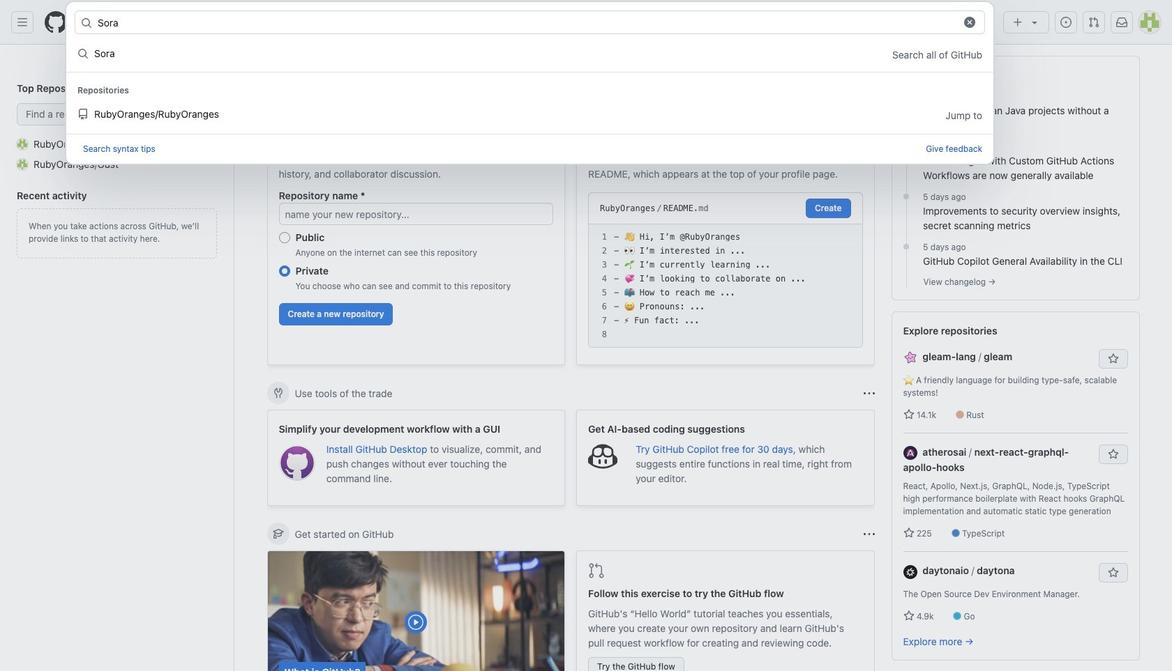 Task type: describe. For each thing, give the bounding box(es) containing it.
star this repository image for @gleam-lang profile icon
[[1108, 354, 1119, 365]]

simplify your development workflow with a gui element
[[267, 410, 565, 507]]

1 dot fill image from the top
[[901, 141, 912, 152]]

homepage image
[[45, 11, 67, 33]]

play image
[[408, 615, 424, 631]]

try the github flow element
[[576, 551, 875, 672]]

github desktop image
[[279, 445, 315, 482]]

none submit inside introduce yourself with a profile readme element
[[806, 199, 851, 218]]

2 dot fill image from the top
[[901, 191, 912, 202]]

@gleam-lang profile image
[[903, 351, 917, 365]]

command palette image
[[969, 17, 980, 28]]

rubyoranges image
[[17, 138, 28, 150]]

star image for @daytonaio profile image
[[903, 611, 914, 623]]

explore repositories navigation
[[891, 312, 1140, 662]]

gust image
[[17, 159, 28, 170]]

introduce yourself with a profile readme element
[[576, 120, 875, 366]]

@daytonaio profile image
[[903, 566, 917, 579]]

notifications image
[[1116, 17, 1127, 28]]

why am i seeing this? image for try the github flow element
[[863, 529, 875, 540]]

start a new repository element
[[267, 120, 565, 366]]

star image for @gleam-lang profile icon
[[903, 410, 914, 421]]



Task type: locate. For each thing, give the bounding box(es) containing it.
3 star image from the top
[[903, 611, 914, 623]]

1 vertical spatial why am i seeing this? image
[[863, 529, 875, 540]]

name your new repository... text field
[[279, 203, 553, 225]]

0 vertical spatial star this repository image
[[1108, 354, 1119, 365]]

None radio
[[279, 232, 290, 243]]

issue opened image
[[1060, 17, 1072, 28]]

star this repository image
[[1108, 354, 1119, 365], [1108, 449, 1119, 460]]

@atherosai profile image
[[903, 447, 917, 461]]

suggestions list box
[[66, 37, 993, 134]]

2 star this repository image from the top
[[1108, 449, 1119, 460]]

2 why am i seeing this? image from the top
[[863, 529, 875, 540]]

dot fill image
[[901, 141, 912, 152], [901, 191, 912, 202], [901, 241, 912, 253]]

star image
[[903, 410, 914, 421], [903, 528, 914, 540], [903, 611, 914, 623]]

None text field
[[98, 11, 955, 33]]

0 vertical spatial dot fill image
[[901, 141, 912, 152]]

none radio inside start a new repository element
[[279, 266, 290, 277]]

3 dot fill image from the top
[[901, 241, 912, 253]]

1 vertical spatial dot fill image
[[901, 191, 912, 202]]

0 vertical spatial star image
[[903, 410, 914, 421]]

2 vertical spatial star image
[[903, 611, 914, 623]]

tools image
[[272, 388, 284, 399]]

1 why am i seeing this? image from the top
[[863, 388, 875, 399]]

explore element
[[891, 56, 1140, 672]]

why am i seeing this? image for get ai-based coding suggestions element at the bottom of page
[[863, 388, 875, 399]]

triangle down image
[[1029, 17, 1040, 28]]

filter image
[[806, 63, 817, 74]]

dialog
[[66, 1, 994, 164]]

git pull request image
[[1088, 17, 1100, 28]]

star this repository image for @atherosai profile icon
[[1108, 449, 1119, 460]]

git pull request image
[[588, 563, 605, 580]]

get ai-based coding suggestions element
[[576, 410, 875, 507]]

1 vertical spatial star this repository image
[[1108, 449, 1119, 460]]

1 star this repository image from the top
[[1108, 354, 1119, 365]]

star image for @atherosai profile icon
[[903, 528, 914, 540]]

mortar board image
[[272, 529, 284, 540]]

star image up @daytonaio profile image
[[903, 528, 914, 540]]

None radio
[[279, 266, 290, 277]]

Top Repositories search field
[[17, 103, 217, 126]]

None submit
[[806, 199, 851, 218]]

star image down @daytonaio profile image
[[903, 611, 914, 623]]

plus image
[[1012, 17, 1023, 28]]

2 vertical spatial dot fill image
[[901, 241, 912, 253]]

star image up @atherosai profile icon
[[903, 410, 914, 421]]

2 star image from the top
[[903, 528, 914, 540]]

Find a repository… text field
[[17, 103, 217, 126]]

star this repository image
[[1108, 568, 1119, 579]]

what is github? element
[[267, 551, 565, 672]]

1 vertical spatial star image
[[903, 528, 914, 540]]

why am i seeing this? image
[[863, 388, 875, 399], [863, 529, 875, 540]]

0 vertical spatial why am i seeing this? image
[[863, 388, 875, 399]]

1 star image from the top
[[903, 410, 914, 421]]

what is github? image
[[268, 552, 564, 672]]

none radio inside start a new repository element
[[279, 232, 290, 243]]



Task type: vqa. For each thing, say whether or not it's contained in the screenshot.
"Find a repository…" text field
yes



